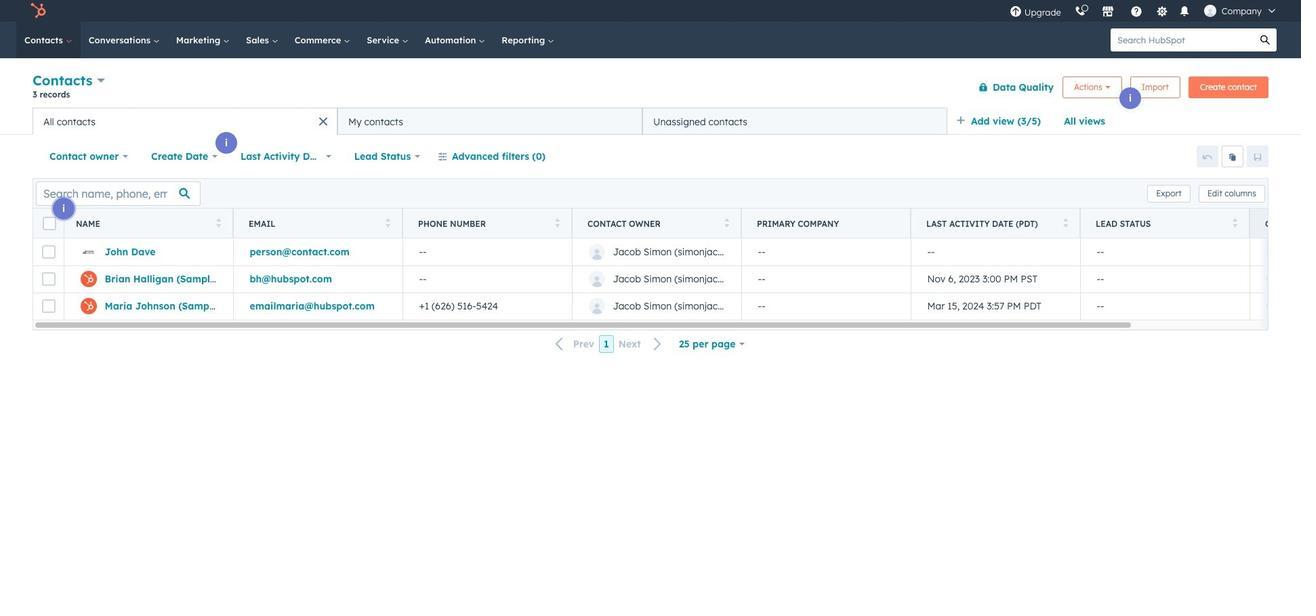Task type: describe. For each thing, give the bounding box(es) containing it.
1 press to sort. image from the left
[[216, 218, 221, 227]]

4 press to sort. element from the left
[[724, 218, 729, 229]]

press to sort. image for second press to sort. element from the right
[[1063, 218, 1068, 227]]

press to sort. image for first press to sort. element from right
[[1232, 218, 1237, 227]]



Task type: locate. For each thing, give the bounding box(es) containing it.
column header
[[741, 209, 911, 239]]

2 press to sort. image from the left
[[555, 218, 560, 227]]

pagination navigation
[[547, 335, 670, 353]]

4 press to sort. image from the left
[[1232, 218, 1237, 227]]

banner
[[33, 69, 1269, 108]]

3 press to sort. image from the left
[[1063, 218, 1068, 227]]

5 press to sort. element from the left
[[1063, 218, 1068, 229]]

press to sort. image
[[216, 218, 221, 227], [724, 218, 729, 227]]

0 horizontal spatial press to sort. image
[[216, 218, 221, 227]]

1 press to sort. image from the left
[[385, 218, 390, 227]]

6 press to sort. element from the left
[[1232, 218, 1237, 229]]

2 press to sort. image from the left
[[724, 218, 729, 227]]

menu
[[1003, 0, 1285, 22]]

Search name, phone, email addresses, or company search field
[[36, 181, 201, 206]]

1 horizontal spatial press to sort. image
[[724, 218, 729, 227]]

jacob simon image
[[1204, 5, 1216, 17]]

1 press to sort. element from the left
[[216, 218, 221, 229]]

press to sort. element
[[216, 218, 221, 229], [385, 218, 390, 229], [555, 218, 560, 229], [724, 218, 729, 229], [1063, 218, 1068, 229], [1232, 218, 1237, 229]]

marketplaces image
[[1102, 6, 1114, 18]]

2 press to sort. element from the left
[[385, 218, 390, 229]]

press to sort. image for 2nd press to sort. element
[[385, 218, 390, 227]]

press to sort. image for fourth press to sort. element from right
[[555, 218, 560, 227]]

press to sort. image
[[385, 218, 390, 227], [555, 218, 560, 227], [1063, 218, 1068, 227], [1232, 218, 1237, 227]]

Search HubSpot search field
[[1111, 28, 1254, 52]]

3 press to sort. element from the left
[[555, 218, 560, 229]]



Task type: vqa. For each thing, say whether or not it's contained in the screenshot.
most
no



